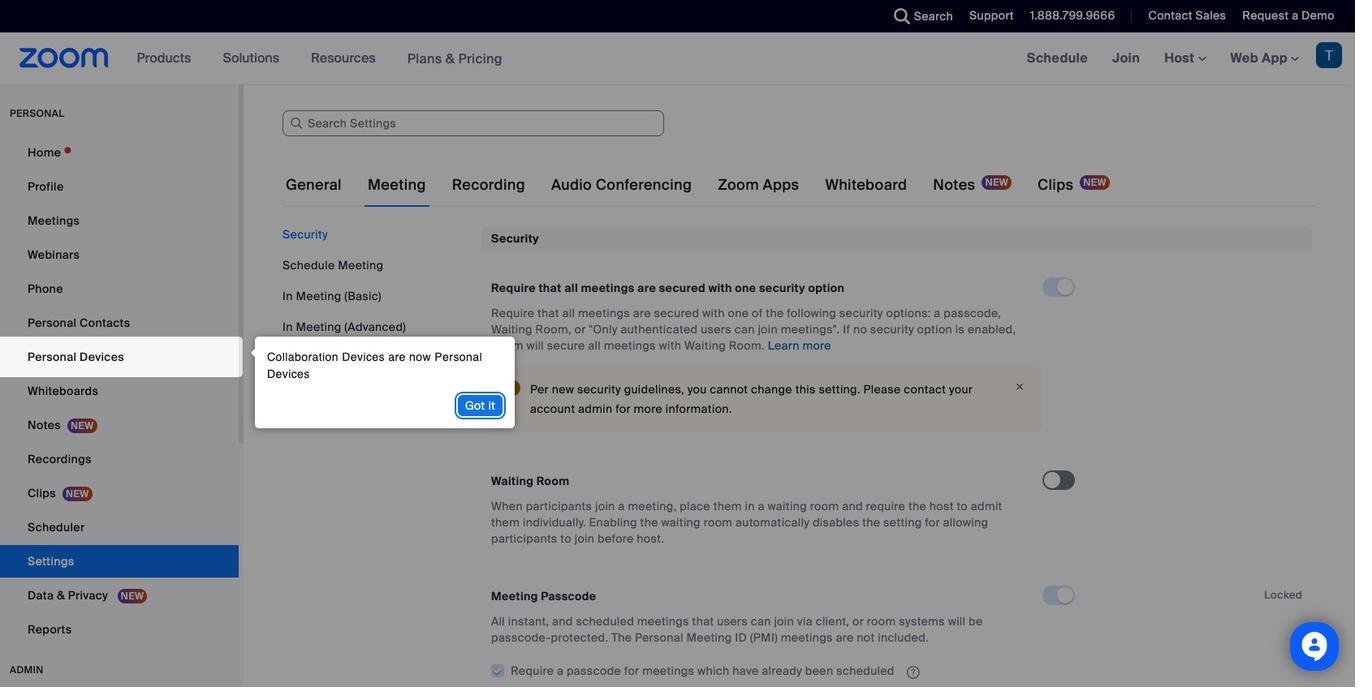 Task type: describe. For each thing, give the bounding box(es) containing it.
personal devices
[[28, 350, 124, 365]]

chat with bot image
[[1300, 633, 1329, 666]]

support
[[970, 8, 1014, 23]]

contact sales link up the join
[[1136, 0, 1230, 32]]

a
[[1292, 8, 1299, 23]]

request
[[1243, 8, 1289, 23]]

schedule
[[1027, 50, 1088, 67]]

banner containing schedule
[[0, 32, 1355, 85]]

got it
[[465, 399, 495, 412]]

collaboration devices are now personal devices
[[267, 351, 482, 381]]

plans & pricing
[[407, 50, 503, 67]]

meetings navigation
[[1015, 32, 1355, 85]]

1.888.799.9666
[[1030, 8, 1115, 23]]

got
[[465, 399, 485, 412]]

1 horizontal spatial devices
[[267, 368, 310, 381]]

request a demo
[[1243, 8, 1335, 23]]

schedule link
[[1015, 32, 1100, 84]]

dialog containing collaboration devices are now personal devices
[[247, 337, 515, 429]]

personal devices link
[[0, 341, 239, 374]]

join
[[1112, 50, 1140, 67]]



Task type: locate. For each thing, give the bounding box(es) containing it.
plans & pricing link
[[407, 50, 503, 67], [407, 50, 503, 67]]

&
[[446, 50, 455, 67]]

request a demo link
[[1230, 0, 1355, 32], [1243, 8, 1335, 23]]

devices for collaboration
[[342, 351, 385, 364]]

demo
[[1302, 8, 1335, 23]]

0 horizontal spatial personal
[[28, 350, 77, 365]]

dialog
[[247, 337, 515, 429]]

1 horizontal spatial personal
[[435, 351, 482, 364]]

contact sales
[[1149, 8, 1226, 23]]

contact sales link up meetings navigation
[[1149, 8, 1226, 23]]

support link
[[957, 0, 1018, 32], [970, 8, 1014, 23]]

banner
[[0, 32, 1355, 85]]

devices
[[80, 350, 124, 365], [342, 351, 385, 364], [267, 368, 310, 381]]

pricing
[[458, 50, 503, 67]]

personal
[[28, 350, 77, 365], [435, 351, 482, 364]]

2 horizontal spatial devices
[[342, 351, 385, 364]]

join link
[[1100, 32, 1152, 84]]

plans
[[407, 50, 442, 67]]

now
[[409, 351, 431, 364]]

product information navigation
[[125, 32, 515, 85]]

collaboration
[[267, 351, 339, 364]]

1.888.799.9666 button
[[1018, 0, 1119, 32], [1030, 8, 1115, 23]]

it
[[489, 399, 495, 412]]

personal inside 'collaboration devices are now personal devices'
[[435, 351, 482, 364]]

contact
[[1149, 8, 1193, 23]]

devices for personal
[[80, 350, 124, 365]]

0 horizontal spatial devices
[[80, 350, 124, 365]]

are
[[388, 351, 406, 364]]

sales
[[1196, 8, 1226, 23]]

contact sales link
[[1136, 0, 1230, 32], [1149, 8, 1226, 23]]

got it button
[[458, 395, 503, 417]]



Task type: vqa. For each thing, say whether or not it's contained in the screenshot.
Collaboration
yes



